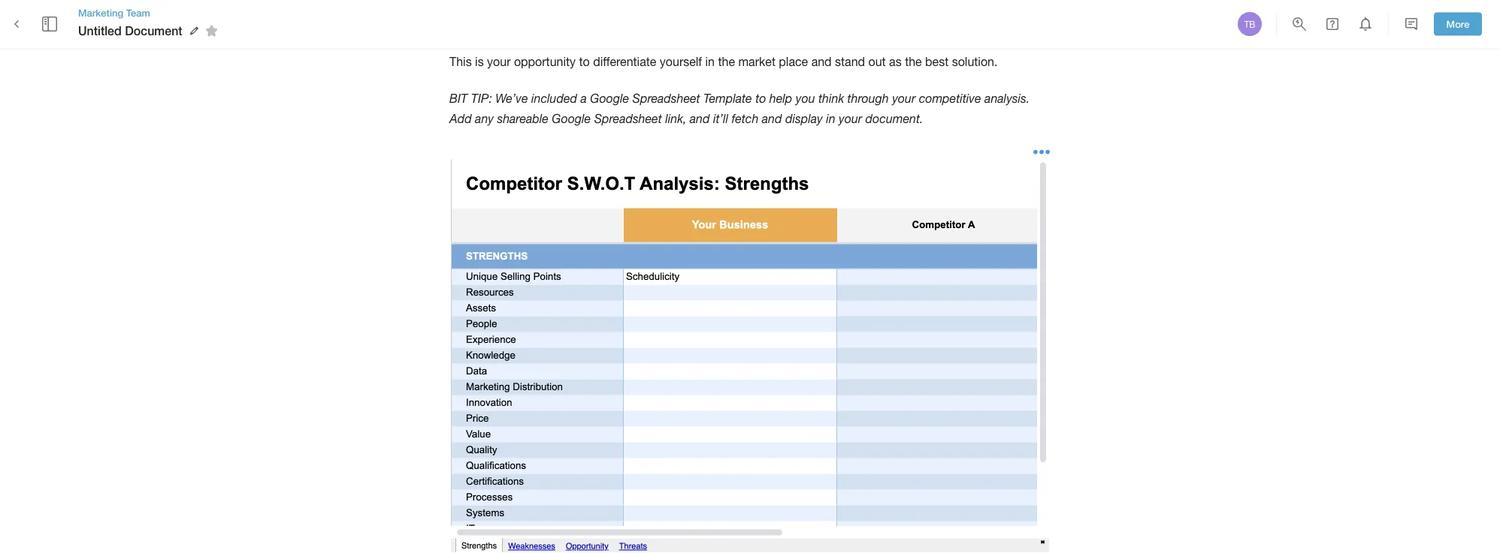 Task type: vqa. For each thing, say whether or not it's contained in the screenshot.
access.
no



Task type: locate. For each thing, give the bounding box(es) containing it.
as
[[889, 55, 902, 69]]

this
[[449, 55, 472, 69]]

1 horizontal spatial your
[[839, 112, 862, 126]]

the left market
[[718, 55, 735, 69]]

2 horizontal spatial your
[[892, 92, 916, 106]]

in down think
[[826, 112, 835, 126]]

competitive
[[919, 92, 981, 106]]

your down through
[[839, 112, 862, 126]]

1 horizontal spatial and
[[762, 112, 782, 126]]

google down a
[[552, 112, 591, 126]]

1 vertical spatial google
[[552, 112, 591, 126]]

1 the from the left
[[718, 55, 735, 69]]

this is your opportunity to differentiate yourself in the market place and stand out as the best solution.
[[449, 55, 998, 69]]

the
[[718, 55, 735, 69], [905, 55, 922, 69]]

your right is
[[487, 55, 511, 69]]

marketing team
[[78, 7, 150, 18]]

favorite image
[[203, 22, 221, 40]]

opportunity
[[514, 55, 576, 69]]

best
[[925, 55, 949, 69]]

spreadsheet left link,
[[594, 112, 662, 126]]

0 horizontal spatial the
[[718, 55, 735, 69]]

1 horizontal spatial to
[[755, 92, 766, 106]]

you
[[796, 92, 815, 106]]

link,
[[665, 112, 686, 126]]

0 horizontal spatial and
[[690, 112, 710, 126]]

bit tip: we've included a google spreadsheet template to help you think through your competitive analysis. add any shareable google spreadsheet link, and it'll fetch and display in your document.
[[449, 92, 1033, 126]]

1 horizontal spatial in
[[826, 112, 835, 126]]

your up document. in the top of the page
[[892, 92, 916, 106]]

1 horizontal spatial the
[[905, 55, 922, 69]]

in right yourself
[[705, 55, 715, 69]]

stand
[[835, 55, 865, 69]]

your
[[487, 55, 511, 69], [892, 92, 916, 106], [839, 112, 862, 126]]

google right a
[[590, 92, 629, 106]]

and left it'll
[[690, 112, 710, 126]]

0 horizontal spatial your
[[487, 55, 511, 69]]

to
[[579, 55, 590, 69], [755, 92, 766, 106]]

tb button
[[1236, 10, 1264, 38]]

help
[[769, 92, 792, 106]]

spreadsheet up link,
[[632, 92, 700, 106]]

think
[[818, 92, 844, 106]]

1 vertical spatial in
[[826, 112, 835, 126]]

marketing team link
[[78, 6, 223, 20]]

in
[[705, 55, 715, 69], [826, 112, 835, 126]]

and down help
[[762, 112, 782, 126]]

a
[[581, 92, 587, 106]]

2 horizontal spatial and
[[811, 55, 832, 69]]

0 vertical spatial google
[[590, 92, 629, 106]]

the right as
[[905, 55, 922, 69]]

in inside bit tip: we've included a google spreadsheet template to help you think through your competitive analysis. add any shareable google spreadsheet link, and it'll fetch and display in your document.
[[826, 112, 835, 126]]

1 vertical spatial your
[[892, 92, 916, 106]]

bit
[[449, 92, 468, 106]]

to left help
[[755, 92, 766, 106]]

team
[[126, 7, 150, 18]]

untitled document
[[78, 24, 182, 38]]

0 vertical spatial in
[[705, 55, 715, 69]]

to up a
[[579, 55, 590, 69]]

google
[[590, 92, 629, 106], [552, 112, 591, 126]]

document.
[[865, 112, 923, 126]]

2 vertical spatial your
[[839, 112, 862, 126]]

market
[[738, 55, 776, 69]]

it'll
[[713, 112, 728, 126]]

0 horizontal spatial to
[[579, 55, 590, 69]]

and
[[811, 55, 832, 69], [690, 112, 710, 126], [762, 112, 782, 126]]

and right the place on the right of page
[[811, 55, 832, 69]]

spreadsheet
[[632, 92, 700, 106], [594, 112, 662, 126]]

1 vertical spatial to
[[755, 92, 766, 106]]



Task type: describe. For each thing, give the bounding box(es) containing it.
add
[[449, 112, 472, 126]]

0 vertical spatial your
[[487, 55, 511, 69]]

fetch
[[732, 112, 759, 126]]

more button
[[1434, 12, 1482, 36]]

marketing
[[78, 7, 123, 18]]

document
[[125, 24, 182, 38]]

shareable
[[497, 112, 549, 126]]

analysis.
[[985, 92, 1030, 106]]

through
[[847, 92, 889, 106]]

is
[[475, 55, 484, 69]]

0 horizontal spatial in
[[705, 55, 715, 69]]

differentiate
[[593, 55, 656, 69]]

template
[[704, 92, 752, 106]]

1 vertical spatial spreadsheet
[[594, 112, 662, 126]]

tb
[[1244, 19, 1256, 29]]

more
[[1446, 18, 1470, 30]]

out
[[868, 55, 886, 69]]

we've
[[496, 92, 528, 106]]

yourself
[[660, 55, 702, 69]]

any
[[475, 112, 494, 126]]

tip:
[[471, 92, 492, 106]]

0 vertical spatial to
[[579, 55, 590, 69]]

display
[[785, 112, 823, 126]]

place
[[779, 55, 808, 69]]

included
[[531, 92, 577, 106]]

solution.
[[952, 55, 998, 69]]

untitled
[[78, 24, 122, 38]]

to inside bit tip: we've included a google spreadsheet template to help you think through your competitive analysis. add any shareable google spreadsheet link, and it'll fetch and display in your document.
[[755, 92, 766, 106]]

2 the from the left
[[905, 55, 922, 69]]

0 vertical spatial spreadsheet
[[632, 92, 700, 106]]



